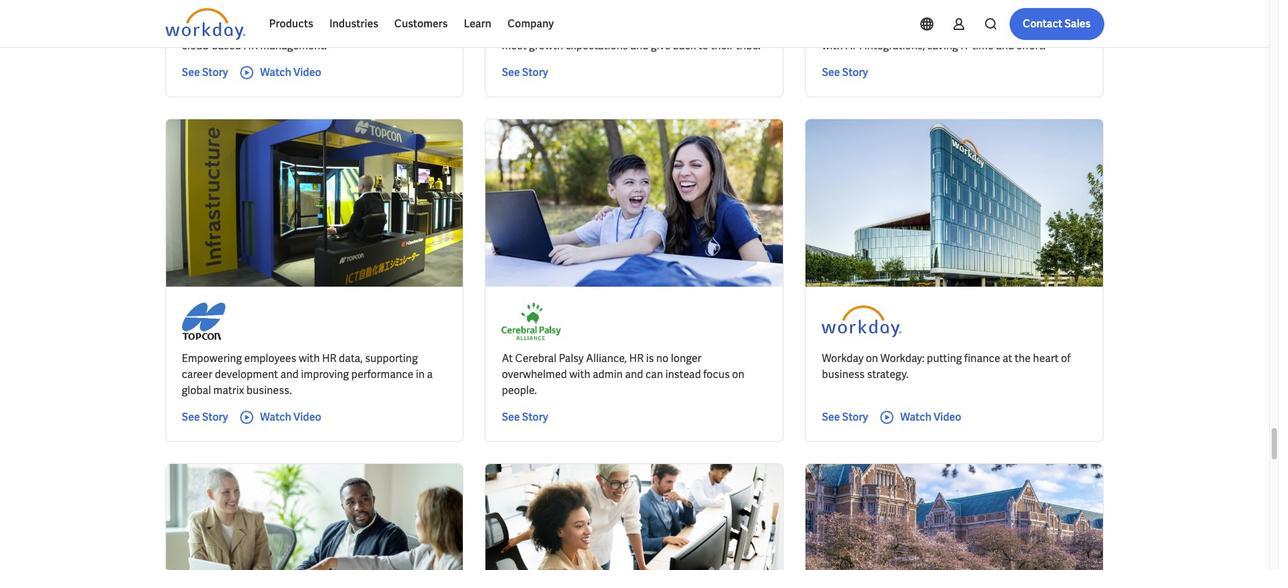 Task type: vqa. For each thing, say whether or not it's contained in the screenshot.
effectively
yes



Task type: locate. For each thing, give the bounding box(es) containing it.
see story
[[182, 65, 228, 79], [502, 65, 548, 79], [822, 65, 868, 79], [182, 410, 228, 424], [502, 410, 548, 424], [822, 410, 868, 424]]

1 horizontal spatial hr
[[322, 351, 337, 365]]

see story down 'business' at the bottom right of the page
[[822, 410, 868, 424]]

1 horizontal spatial on
[[866, 351, 878, 365]]

overwhelmed
[[502, 367, 567, 381]]

empowering
[[182, 351, 242, 365]]

effectively
[[1037, 22, 1087, 36]]

watch video link for transformation
[[239, 64, 321, 80]]

see down career
[[182, 410, 200, 424]]

contact sales link
[[1010, 8, 1104, 40]]

watch
[[260, 65, 291, 79], [260, 410, 291, 424], [900, 410, 932, 424]]

improving
[[301, 367, 349, 381]]

story
[[202, 65, 228, 79], [522, 65, 548, 79], [842, 65, 868, 79], [202, 410, 228, 424], [522, 410, 548, 424], [842, 410, 868, 424]]

heart
[[1033, 351, 1059, 365]]

on up strategy.
[[866, 351, 878, 365]]

and right time
[[996, 38, 1014, 52]]

watch video link down strategy.
[[879, 409, 962, 425]]

watch for with
[[260, 410, 291, 424]]

hr down 'oriented'
[[243, 38, 258, 52]]

can
[[646, 367, 663, 381]]

watch video link for with
[[239, 409, 321, 425]]

business.
[[246, 383, 292, 397]]

see story link down meet
[[502, 64, 548, 80]]

watch video
[[260, 65, 321, 79], [260, 410, 321, 424], [900, 410, 962, 424]]

sales
[[1065, 17, 1091, 31]]

and left give
[[630, 38, 649, 52]]

workday
[[822, 351, 864, 365]]

end-
[[386, 22, 408, 36]]

watch video down workday on workday: putting finance at the heart of business strategy.
[[900, 410, 962, 424]]

watch video link
[[239, 64, 321, 80], [239, 409, 321, 425], [879, 409, 962, 425]]

industries button
[[321, 8, 386, 40]]

admin
[[593, 367, 623, 381]]

and inside the global snack food maker links systems more effectively with api integrations, saving it time and effort.
[[996, 38, 1014, 52]]

and left the can
[[625, 367, 643, 381]]

at
[[502, 351, 513, 365]]

food
[[886, 22, 908, 36]]

video for hr
[[293, 410, 321, 424]]

transformation
[[264, 22, 337, 36]]

0 horizontal spatial hr
[[243, 38, 258, 52]]

0 horizontal spatial on
[[732, 367, 745, 381]]

is
[[646, 351, 654, 365]]

the
[[1015, 351, 1031, 365]]

see down cloud-
[[182, 65, 200, 79]]

topcon corporation image
[[182, 303, 226, 340]]

business outcome
[[330, 15, 410, 27]]

supporting
[[365, 351, 418, 365]]

with down "global" at the top right
[[822, 38, 843, 52]]

see
[[182, 65, 200, 79], [502, 65, 520, 79], [822, 65, 840, 79], [182, 410, 200, 424], [502, 410, 520, 424], [822, 410, 840, 424]]

see story down the api
[[822, 65, 868, 79]]

their
[[711, 38, 733, 52]]

for
[[339, 22, 352, 36]]

0 horizontal spatial systems
[[561, 22, 601, 36]]

see story link
[[182, 64, 228, 80], [502, 64, 548, 80], [822, 64, 868, 80], [182, 409, 228, 425], [502, 409, 548, 425], [822, 409, 868, 425]]

story for see story link under meet
[[522, 65, 548, 79]]

global
[[355, 22, 384, 36], [182, 383, 211, 397]]

0 vertical spatial on
[[866, 351, 878, 365]]

see down meet
[[502, 65, 520, 79]]

0 horizontal spatial to
[[698, 38, 708, 52]]

see story down meet
[[502, 65, 548, 79]]

oriented
[[221, 22, 262, 36]]

allows
[[603, 22, 634, 36]]

on
[[866, 351, 878, 365], [732, 367, 745, 381]]

with inside at cerebral palsy alliance, hr is no longer overwhelmed with admin and can instead focus on people.
[[569, 367, 590, 381]]

industry
[[246, 15, 282, 27]]

to up tribe.
[[755, 22, 766, 36]]

growth-oriented transformation for global end-to-end cloud-based hr management.
[[182, 22, 439, 52]]

watch video link down management.
[[239, 64, 321, 80]]

1 vertical spatial global
[[182, 383, 211, 397]]

topic button
[[165, 7, 225, 34]]

growth-
[[182, 22, 221, 36]]

2 horizontal spatial with
[[822, 38, 843, 52]]

watch video for workday:
[[900, 410, 962, 424]]

video for for
[[293, 65, 321, 79]]

meet
[[502, 38, 527, 52]]

to
[[755, 22, 766, 36], [698, 38, 708, 52]]

customers
[[394, 17, 448, 31]]

with down palsy
[[569, 367, 590, 381]]

video down workday on workday: putting finance at the heart of business strategy.
[[934, 410, 962, 424]]

hr inside growth-oriented transformation for global end-to-end cloud-based hr management.
[[243, 38, 258, 52]]

0 horizontal spatial global
[[182, 383, 211, 397]]

to-
[[408, 22, 421, 36]]

effort.
[[1017, 38, 1046, 52]]

to left their
[[698, 38, 708, 52]]

on right focus at the bottom
[[732, 367, 745, 381]]

contractors
[[697, 22, 753, 36]]

1 vertical spatial with
[[299, 351, 320, 365]]

story for see story link underneath matrix
[[202, 410, 228, 424]]

0 vertical spatial with
[[822, 38, 843, 52]]

watch down business.
[[260, 410, 291, 424]]

and down employees
[[280, 367, 299, 381]]

instead
[[665, 367, 701, 381]]

watch video link for workday:
[[879, 409, 962, 425]]

see story down 'people.' on the bottom of the page
[[502, 410, 548, 424]]

2 systems from the left
[[968, 22, 1007, 36]]

video down management.
[[293, 65, 321, 79]]

palsy
[[559, 351, 584, 365]]

1 systems from the left
[[561, 22, 601, 36]]

systems up time
[[968, 22, 1007, 36]]

government
[[636, 22, 695, 36]]

1 horizontal spatial global
[[355, 22, 384, 36]]

of
[[1061, 351, 1071, 365]]

watch down management.
[[260, 65, 291, 79]]

see story link down matrix
[[182, 409, 228, 425]]

video down empowering employees with hr data, supporting career development and improving performance in a global matrix business.
[[293, 410, 321, 424]]

cerebral palsy alliance image
[[502, 303, 561, 340]]

watch video down business.
[[260, 410, 321, 424]]

global inside growth-oriented transformation for global end-to-end cloud-based hr management.
[[355, 22, 384, 36]]

company
[[508, 17, 554, 31]]

story down 'people.' on the bottom of the page
[[522, 410, 548, 424]]

career
[[182, 367, 212, 381]]

hr left is
[[629, 351, 644, 365]]

0 horizontal spatial with
[[299, 351, 320, 365]]

end
[[421, 22, 439, 36]]

clear
[[521, 15, 544, 27]]

watch video link down business.
[[239, 409, 321, 425]]

see story down matrix
[[182, 410, 228, 424]]

clear all
[[521, 15, 557, 27]]

see down 'people.' on the bottom of the page
[[502, 410, 520, 424]]

putting
[[927, 351, 962, 365]]

with inside empowering employees with hr data, supporting career development and improving performance in a global matrix business.
[[299, 351, 320, 365]]

story down matrix
[[202, 410, 228, 424]]

with
[[822, 38, 843, 52], [299, 351, 320, 365], [569, 367, 590, 381]]

1 horizontal spatial with
[[569, 367, 590, 381]]

story down growth
[[522, 65, 548, 79]]

hr up the improving
[[322, 351, 337, 365]]

watch down strategy.
[[900, 410, 932, 424]]

business
[[822, 367, 865, 381]]

time
[[972, 38, 994, 52]]

with up the improving
[[299, 351, 320, 365]]

systems up expectations
[[561, 22, 601, 36]]

focus
[[703, 367, 730, 381]]

go to the homepage image
[[165, 8, 245, 40]]

hr inside empowering employees with hr data, supporting career development and improving performance in a global matrix business.
[[322, 351, 337, 365]]

on inside workday on workday: putting finance at the heart of business strategy.
[[866, 351, 878, 365]]

watch video for transformation
[[260, 65, 321, 79]]

2 horizontal spatial hr
[[629, 351, 644, 365]]

performance
[[351, 367, 414, 381]]

video for putting
[[934, 410, 962, 424]]

a
[[427, 367, 433, 381]]

watch video down management.
[[260, 65, 321, 79]]

no
[[656, 351, 669, 365]]

story down based
[[202, 65, 228, 79]]

1 horizontal spatial systems
[[968, 22, 1007, 36]]

see down "global" at the top right
[[822, 65, 840, 79]]

2 vertical spatial with
[[569, 367, 590, 381]]

and
[[630, 38, 649, 52], [996, 38, 1014, 52], [280, 367, 299, 381], [625, 367, 643, 381]]

0 vertical spatial to
[[755, 22, 766, 36]]

hr inside at cerebral palsy alliance, hr is no longer overwhelmed with admin and can instead focus on people.
[[629, 351, 644, 365]]

1 vertical spatial on
[[732, 367, 745, 381]]

industry button
[[236, 7, 309, 34]]

1 horizontal spatial to
[[755, 22, 766, 36]]

story down 'business' at the bottom right of the page
[[842, 410, 868, 424]]

it
[[961, 38, 970, 52]]

story for see story link under 'business' at the bottom right of the page
[[842, 410, 868, 424]]

Search Customer Stories text field
[[915, 9, 1078, 32]]

0 vertical spatial global
[[355, 22, 384, 36]]

story down the api
[[842, 65, 868, 79]]

video
[[293, 65, 321, 79], [293, 410, 321, 424], [934, 410, 962, 424]]



Task type: describe. For each thing, give the bounding box(es) containing it.
matrix
[[213, 383, 244, 397]]

1 vertical spatial to
[[698, 38, 708, 52]]

on inside at cerebral palsy alliance, hr is no longer overwhelmed with admin and can instead focus on people.
[[732, 367, 745, 381]]

company button
[[500, 8, 562, 40]]

business outcome button
[[319, 7, 436, 34]]

tribe.
[[736, 38, 761, 52]]

topic
[[176, 15, 198, 27]]

global inside empowering employees with hr data, supporting career development and improving performance in a global matrix business.
[[182, 383, 211, 397]]

cloud-
[[182, 38, 212, 52]]

cerebral
[[515, 351, 557, 365]]

see story link down 'business' at the bottom right of the page
[[822, 409, 868, 425]]

links
[[943, 22, 965, 36]]

at
[[1003, 351, 1012, 365]]

see story link down cloud-
[[182, 64, 228, 80]]

expectations
[[565, 38, 628, 52]]

global
[[822, 22, 853, 36]]

and inside empowering employees with hr data, supporting career development and improving performance in a global matrix business.
[[280, 367, 299, 381]]

learn button
[[456, 8, 500, 40]]

give
[[651, 38, 671, 52]]

at cerebral palsy alliance, hr is no longer overwhelmed with admin and can instead focus on people.
[[502, 351, 745, 397]]

alliance,
[[586, 351, 627, 365]]

see down 'business' at the bottom right of the page
[[822, 410, 840, 424]]

based
[[212, 38, 241, 52]]

products button
[[261, 8, 321, 40]]

automating
[[502, 22, 559, 36]]

cht germany gmbh image
[[182, 0, 255, 11]]

longer
[[671, 351, 702, 365]]

story for see story link below 'people.' on the bottom of the page
[[522, 410, 548, 424]]

customers button
[[386, 8, 456, 40]]

story for see story link under cloud-
[[202, 65, 228, 79]]

industries
[[329, 17, 378, 31]]

business
[[330, 15, 368, 27]]

empowering employees with hr data, supporting career development and improving performance in a global matrix business.
[[182, 351, 433, 397]]

global snack food maker links systems more effectively with api integrations, saving it time and effort.
[[822, 22, 1087, 52]]

management.
[[260, 38, 327, 52]]

more
[[458, 15, 480, 27]]

story for see story link below the api
[[842, 65, 868, 79]]

outcome
[[370, 15, 410, 27]]

products
[[269, 17, 313, 31]]

and inside at cerebral palsy alliance, hr is no longer overwhelmed with admin and can instead focus on people.
[[625, 367, 643, 381]]

learn
[[464, 17, 492, 31]]

in
[[416, 367, 425, 381]]

watch for workday:
[[900, 410, 932, 424]]

workday on workday: putting finance at the heart of business strategy.
[[822, 351, 1071, 381]]

saving
[[927, 38, 958, 52]]

people.
[[502, 383, 537, 397]]

more button
[[447, 7, 507, 34]]

maker
[[910, 22, 941, 36]]

see story down cloud-
[[182, 65, 228, 79]]

systems inside 'automating systems allows government contractors to meet growth expectations and give back to their tribe.'
[[561, 22, 601, 36]]

growth
[[529, 38, 563, 52]]

workday image
[[822, 303, 902, 340]]

contact
[[1023, 17, 1062, 31]]

integrations,
[[864, 38, 925, 52]]

api
[[845, 38, 862, 52]]

finance
[[964, 351, 1000, 365]]

clear all button
[[517, 7, 561, 34]]

see story link down 'people.' on the bottom of the page
[[502, 409, 548, 425]]

contact sales
[[1023, 17, 1091, 31]]

workday:
[[881, 351, 925, 365]]

more
[[1009, 22, 1035, 36]]

snack
[[855, 22, 884, 36]]

systems inside the global snack food maker links systems more effectively with api integrations, saving it time and effort.
[[968, 22, 1007, 36]]

with inside the global snack food maker links systems more effectively with api integrations, saving it time and effort.
[[822, 38, 843, 52]]

employees
[[244, 351, 296, 365]]

and inside 'automating systems allows government contractors to meet growth expectations and give back to their tribe.'
[[630, 38, 649, 52]]

automating systems allows government contractors to meet growth expectations and give back to their tribe.
[[502, 22, 766, 52]]

data,
[[339, 351, 363, 365]]

see story link down the api
[[822, 64, 868, 80]]

all
[[546, 15, 557, 27]]

strategy.
[[867, 367, 909, 381]]

back
[[673, 38, 696, 52]]

development
[[215, 367, 278, 381]]

watch video for with
[[260, 410, 321, 424]]

watch for transformation
[[260, 65, 291, 79]]



